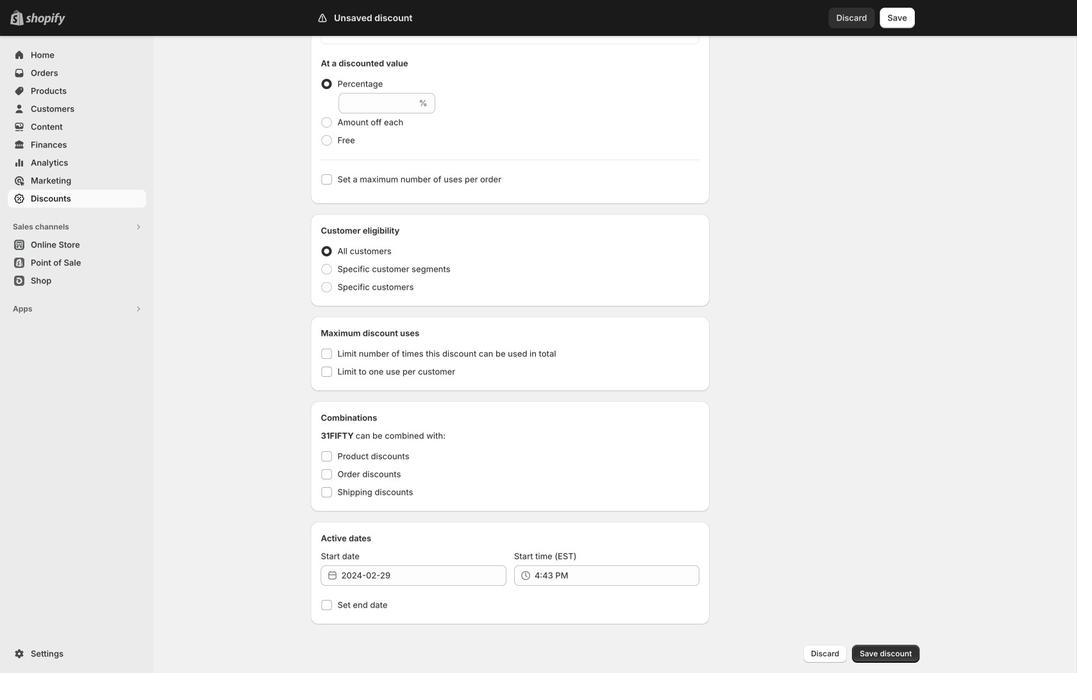 Task type: locate. For each thing, give the bounding box(es) containing it.
YYYY-MM-DD text field
[[342, 566, 507, 586]]

None text field
[[339, 93, 417, 114]]



Task type: describe. For each thing, give the bounding box(es) containing it.
Enter time text field
[[535, 566, 700, 586]]

shopify image
[[26, 13, 65, 25]]



